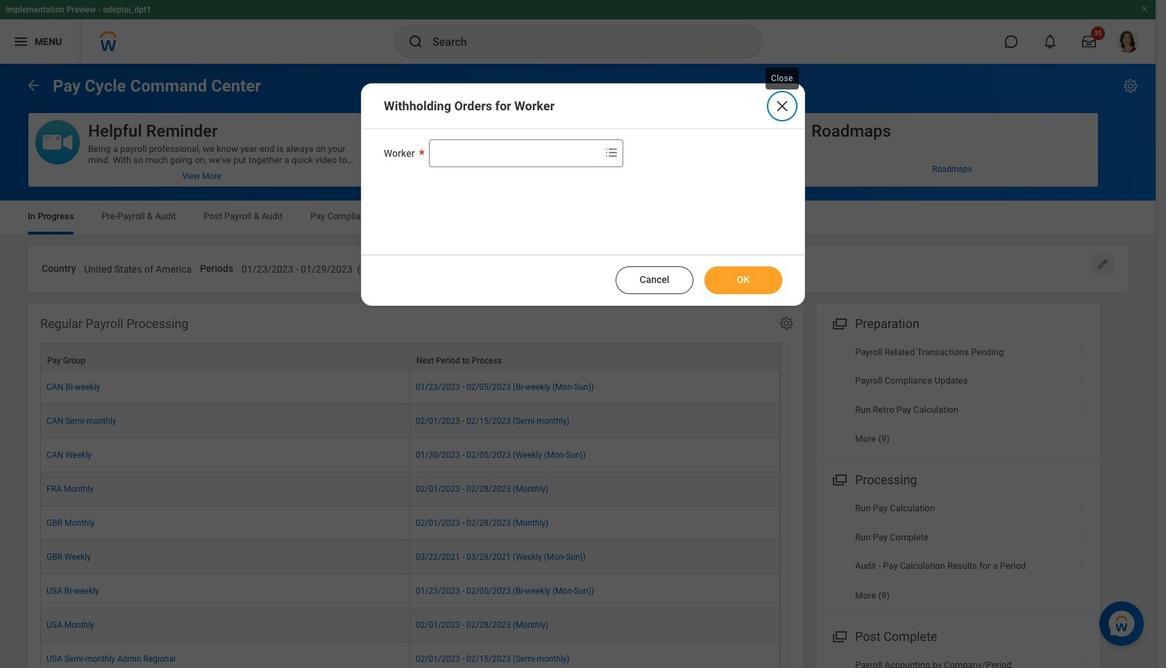 Task type: vqa. For each thing, say whether or not it's contained in the screenshot.
first chevron right icon from the top
yes



Task type: locate. For each thing, give the bounding box(es) containing it.
tab list
[[14, 201, 1142, 235]]

4 row from the top
[[40, 439, 781, 473]]

1 row from the top
[[40, 343, 781, 371]]

regular payroll processing element
[[28, 303, 803, 669]]

chevron right image for second list
[[1074, 556, 1092, 570]]

menu group image
[[830, 314, 849, 332], [830, 470, 849, 489], [830, 627, 849, 646]]

0 vertical spatial menu group image
[[830, 314, 849, 332]]

0 vertical spatial chevron right image
[[1074, 342, 1092, 356]]

profile logan mcneil element
[[1109, 26, 1148, 57]]

row
[[40, 343, 781, 371], [40, 371, 781, 405], [40, 405, 781, 439], [40, 439, 781, 473], [40, 473, 781, 507], [40, 507, 781, 541], [40, 541, 781, 575], [40, 575, 781, 609], [40, 609, 781, 643], [40, 643, 781, 669]]

None text field
[[639, 256, 768, 280]]

banner
[[0, 0, 1156, 64]]

4 chevron right image from the top
[[1074, 656, 1092, 669]]

dialog
[[361, 83, 806, 306]]

2 vertical spatial chevron right image
[[1074, 556, 1092, 570]]

1 vertical spatial chevron right image
[[1074, 400, 1092, 414]]

chevron right image
[[1074, 371, 1092, 385], [1074, 499, 1092, 513], [1074, 528, 1092, 542], [1074, 656, 1092, 669]]

1 vertical spatial menu group image
[[830, 470, 849, 489]]

3 chevron right image from the top
[[1074, 556, 1092, 570]]

2 menu group image from the top
[[830, 470, 849, 489]]

0 vertical spatial list
[[817, 338, 1101, 454]]

8 row from the top
[[40, 575, 781, 609]]

10 row from the top
[[40, 643, 781, 669]]

2 row from the top
[[40, 371, 781, 405]]

main content
[[0, 64, 1156, 669]]

menu group image for second list
[[830, 470, 849, 489]]

2 vertical spatial menu group image
[[830, 627, 849, 646]]

1 vertical spatial list
[[817, 495, 1101, 610]]

None text field
[[84, 256, 192, 280], [242, 256, 443, 280], [84, 256, 192, 280], [242, 256, 443, 280]]

edit image
[[1097, 258, 1110, 272]]

2 list from the top
[[817, 495, 1101, 610]]

list
[[817, 338, 1101, 454], [817, 495, 1101, 610]]

chevron right image
[[1074, 342, 1092, 356], [1074, 400, 1092, 414], [1074, 556, 1092, 570]]

Search field
[[430, 141, 600, 166]]

1 menu group image from the top
[[830, 314, 849, 332]]

2 chevron right image from the top
[[1074, 400, 1092, 414]]

tooltip
[[763, 65, 802, 92]]

9 row from the top
[[40, 609, 781, 643]]



Task type: describe. For each thing, give the bounding box(es) containing it.
chevron right image for 1st list from the top of the page
[[1074, 400, 1092, 414]]

previous page image
[[25, 77, 42, 93]]

1 chevron right image from the top
[[1074, 371, 1092, 385]]

3 menu group image from the top
[[830, 627, 849, 646]]

3 row from the top
[[40, 405, 781, 439]]

search image
[[408, 33, 424, 50]]

2 chevron right image from the top
[[1074, 499, 1092, 513]]

5 row from the top
[[40, 473, 781, 507]]

6 row from the top
[[40, 507, 781, 541]]

1 chevron right image from the top
[[1074, 342, 1092, 356]]

configure this page image
[[1123, 78, 1140, 94]]

prompts image
[[603, 144, 620, 161]]

menu group image for 1st list from the top of the page
[[830, 314, 849, 332]]

1 list from the top
[[817, 338, 1101, 454]]

3 chevron right image from the top
[[1074, 528, 1092, 542]]

inbox large image
[[1083, 35, 1097, 49]]

notifications large image
[[1044, 35, 1058, 49]]

7 row from the top
[[40, 541, 781, 575]]

x image
[[774, 98, 791, 115]]

close environment banner image
[[1141, 5, 1149, 13]]



